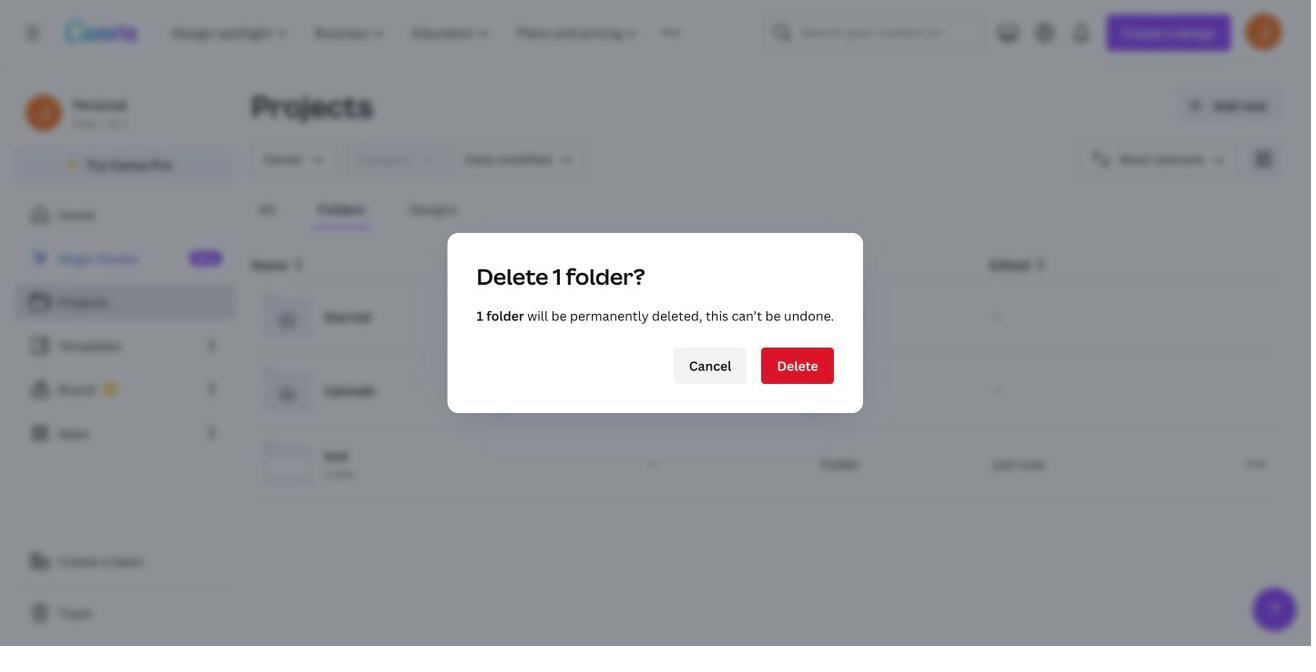 Task type: vqa. For each thing, say whether or not it's contained in the screenshot.
search box
yes



Task type: locate. For each thing, give the bounding box(es) containing it.
list
[[15, 241, 237, 452]]

top level navigation element
[[160, 15, 721, 51]]

None search field
[[765, 15, 983, 51]]



